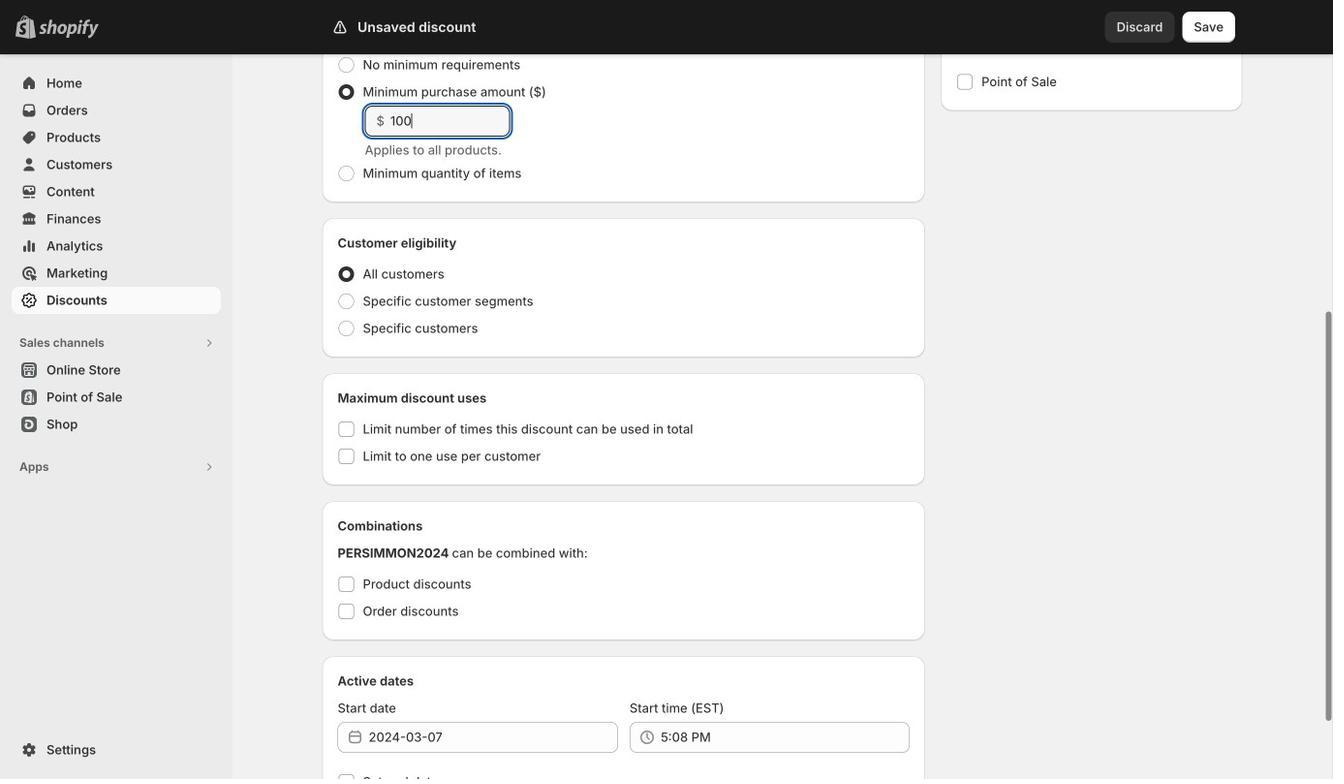 Task type: locate. For each thing, give the bounding box(es) containing it.
YYYY-MM-DD text field
[[369, 722, 618, 753]]

0.00 text field
[[391, 106, 510, 137]]



Task type: vqa. For each thing, say whether or not it's contained in the screenshot.
0.00 text field at the left top
yes



Task type: describe. For each thing, give the bounding box(es) containing it.
shopify image
[[39, 19, 99, 39]]

Enter time text field
[[661, 722, 910, 753]]



